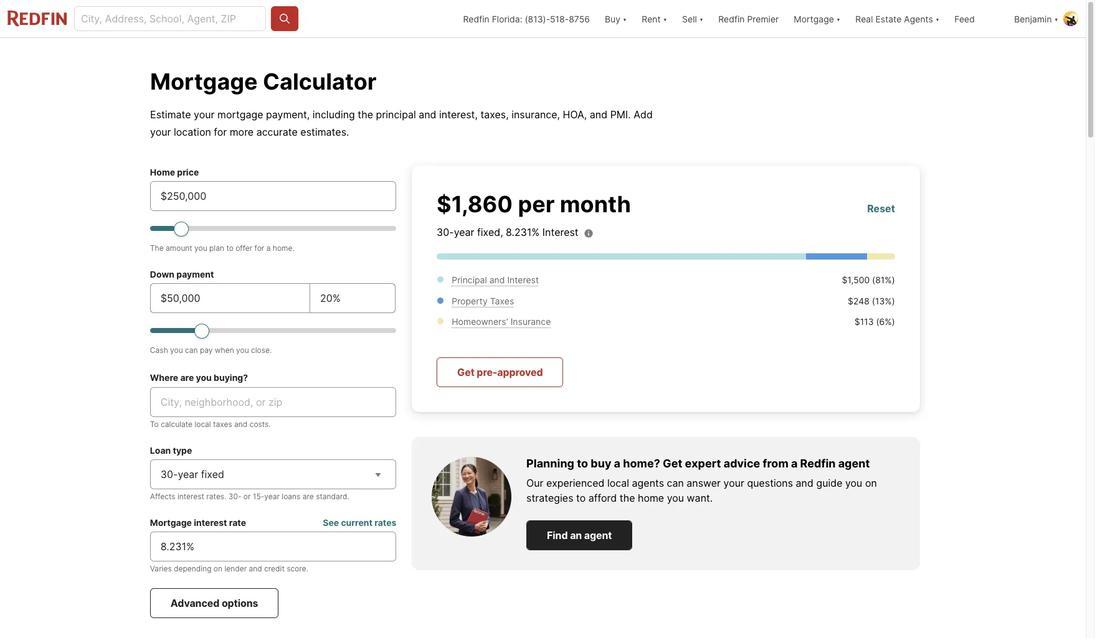 Task type: vqa. For each thing, say whether or not it's contained in the screenshot.
hoa,
yes



Task type: locate. For each thing, give the bounding box(es) containing it.
property taxes link
[[452, 296, 514, 306]]

agent up guide
[[839, 457, 870, 470]]

get inside button
[[458, 366, 475, 379]]

local for taxes
[[195, 420, 211, 429]]

buy ▾ button
[[598, 0, 635, 37]]

redfin for redfin premier
[[719, 13, 745, 24]]

interest
[[543, 226, 579, 239], [508, 275, 539, 285]]

1 horizontal spatial redfin
[[719, 13, 745, 24]]

1 horizontal spatial on
[[866, 477, 878, 490]]

loans
[[282, 492, 301, 502]]

2 vertical spatial 30-
[[229, 492, 242, 502]]

1 horizontal spatial for
[[255, 244, 264, 253]]

1 ▾ from the left
[[623, 13, 627, 24]]

a left "home."
[[267, 244, 271, 253]]

mortgage up "estimate" at the top left of the page
[[150, 68, 258, 95]]

principal
[[376, 108, 416, 121]]

1 horizontal spatial local
[[608, 477, 630, 490]]

mortgage interest rate
[[150, 518, 246, 529]]

(13%)
[[873, 296, 896, 306]]

0 horizontal spatial your
[[150, 126, 171, 138]]

1 vertical spatial interest
[[194, 518, 227, 529]]

on right guide
[[866, 477, 878, 490]]

price
[[177, 167, 199, 178]]

▾ right buy at the right of the page
[[623, 13, 627, 24]]

the left home
[[620, 492, 635, 505]]

0 vertical spatial get
[[458, 366, 475, 379]]

mortgage down affects
[[150, 518, 192, 529]]

30- up affects
[[161, 469, 178, 481]]

$1,500
[[842, 275, 870, 285]]

homeowners' insurance
[[452, 317, 551, 327]]

questions
[[748, 477, 794, 490]]

submit search image
[[279, 12, 291, 25]]

redfin up guide
[[801, 457, 836, 470]]

(6%)
[[877, 317, 896, 327]]

to
[[226, 244, 234, 253], [577, 457, 588, 470], [577, 492, 586, 505]]

per
[[518, 191, 555, 218]]

0 horizontal spatial year
[[178, 469, 198, 481]]

1 horizontal spatial interest
[[543, 226, 579, 239]]

reset button
[[868, 201, 896, 216]]

benjamin ▾
[[1015, 13, 1059, 24]]

get left "pre-" on the bottom of page
[[458, 366, 475, 379]]

loan
[[150, 446, 171, 456]]

mortgage
[[794, 13, 835, 24], [150, 68, 258, 95], [150, 518, 192, 529]]

year left loans
[[264, 492, 280, 502]]

and left guide
[[796, 477, 814, 490]]

or
[[244, 492, 251, 502]]

buy ▾ button
[[605, 0, 627, 37]]

None text field
[[161, 189, 386, 204], [161, 540, 386, 555], [161, 189, 386, 204], [161, 540, 386, 555]]

0 horizontal spatial get
[[458, 366, 475, 379]]

0 vertical spatial on
[[866, 477, 878, 490]]

1 vertical spatial the
[[620, 492, 635, 505]]

you right when on the left bottom
[[236, 346, 249, 355]]

30- for 30-year fixed, 8.231% interest
[[437, 226, 454, 239]]

your down "estimate" at the top left of the page
[[150, 126, 171, 138]]

redfin left florida:
[[463, 13, 490, 24]]

sell ▾
[[683, 13, 704, 24]]

▾ for rent ▾
[[664, 13, 668, 24]]

▾ for sell ▾
[[700, 13, 704, 24]]

interest down "30-year fixed"
[[178, 492, 204, 502]]

2 ▾ from the left
[[664, 13, 668, 24]]

1 horizontal spatial your
[[194, 108, 215, 121]]

home?
[[623, 457, 661, 470]]

▾ left user photo
[[1055, 13, 1059, 24]]

City, neighborhood, or zip search field
[[150, 388, 397, 418]]

year left fixed
[[178, 469, 198, 481]]

0 horizontal spatial local
[[195, 420, 211, 429]]

0 vertical spatial interest
[[543, 226, 579, 239]]

8756
[[569, 13, 590, 24]]

▾ right 'rent'
[[664, 13, 668, 24]]

to inside our experienced local agents can answer your questions and guide you on strategies to afford the home you want.
[[577, 492, 586, 505]]

real estate agents ▾ link
[[856, 0, 940, 37]]

2 horizontal spatial year
[[454, 226, 475, 239]]

0 horizontal spatial the
[[358, 108, 373, 121]]

mortgage inside dropdown button
[[794, 13, 835, 24]]

redfin florida: (813)-518-8756
[[463, 13, 590, 24]]

(813)-
[[525, 13, 550, 24]]

can right agents
[[667, 477, 684, 490]]

1 horizontal spatial get
[[663, 457, 683, 470]]

are right loans
[[303, 492, 314, 502]]

on left the lender
[[214, 565, 223, 574]]

agent image
[[432, 457, 512, 537]]

2 vertical spatial your
[[724, 477, 745, 490]]

your down "advice"
[[724, 477, 745, 490]]

agent
[[839, 457, 870, 470], [585, 530, 612, 542]]

1 horizontal spatial the
[[620, 492, 635, 505]]

2 horizontal spatial 30-
[[437, 226, 454, 239]]

2 horizontal spatial your
[[724, 477, 745, 490]]

redfin inside button
[[719, 13, 745, 24]]

1 vertical spatial 30-
[[161, 469, 178, 481]]

30- left or
[[229, 492, 242, 502]]

2 vertical spatial mortgage
[[150, 518, 192, 529]]

you
[[195, 244, 207, 253], [170, 346, 183, 355], [236, 346, 249, 355], [196, 373, 212, 383], [846, 477, 863, 490], [667, 492, 684, 505]]

1 vertical spatial local
[[608, 477, 630, 490]]

to right plan
[[226, 244, 234, 253]]

principal and interest
[[452, 275, 539, 285]]

mortgage ▾ button
[[787, 0, 848, 37]]

buy ▾
[[605, 13, 627, 24]]

agents
[[632, 477, 664, 490]]

None text field
[[161, 291, 300, 306], [320, 291, 385, 306], [161, 291, 300, 306], [320, 291, 385, 306]]

4 ▾ from the left
[[837, 13, 841, 24]]

redfin left premier
[[719, 13, 745, 24]]

0 vertical spatial year
[[454, 226, 475, 239]]

0 vertical spatial the
[[358, 108, 373, 121]]

for right the offer
[[255, 244, 264, 253]]

▾ inside mortgage ▾ dropdown button
[[837, 13, 841, 24]]

1 vertical spatial can
[[667, 477, 684, 490]]

0 horizontal spatial on
[[214, 565, 223, 574]]

$248
[[848, 296, 870, 306]]

down payment
[[150, 269, 214, 280]]

1 horizontal spatial are
[[303, 492, 314, 502]]

6 ▾ from the left
[[1055, 13, 1059, 24]]

month
[[560, 191, 631, 218]]

0 horizontal spatial are
[[180, 373, 194, 383]]

2 horizontal spatial a
[[792, 457, 798, 470]]

0 vertical spatial agent
[[839, 457, 870, 470]]

to calculate local taxes and costs.
[[150, 420, 271, 429]]

buy
[[605, 13, 621, 24]]

calculate
[[161, 420, 193, 429]]

interest for affects
[[178, 492, 204, 502]]

5 ▾ from the left
[[936, 13, 940, 24]]

interest for mortgage
[[194, 518, 227, 529]]

30-year fixed
[[161, 469, 224, 481]]

1 vertical spatial your
[[150, 126, 171, 138]]

more
[[230, 126, 254, 138]]

3 ▾ from the left
[[700, 13, 704, 24]]

taxes
[[213, 420, 232, 429]]

1 vertical spatial mortgage
[[150, 68, 258, 95]]

see current rates link
[[323, 517, 397, 530]]

including
[[313, 108, 355, 121]]

to down experienced
[[577, 492, 586, 505]]

advanced
[[171, 598, 220, 610]]

year
[[454, 226, 475, 239], [178, 469, 198, 481], [264, 492, 280, 502]]

interest down per
[[543, 226, 579, 239]]

get left expert
[[663, 457, 683, 470]]

0 vertical spatial 30-
[[437, 226, 454, 239]]

principal and interest link
[[452, 275, 539, 285]]

to
[[150, 420, 159, 429]]

insurance
[[511, 317, 551, 327]]

local left taxes
[[195, 420, 211, 429]]

1 horizontal spatial can
[[667, 477, 684, 490]]

hoa,
[[563, 108, 587, 121]]

cash
[[150, 346, 168, 355]]

local inside our experienced local agents can answer your questions and guide you on strategies to afford the home you want.
[[608, 477, 630, 490]]

can left pay
[[185, 346, 198, 355]]

mortgage left the real
[[794, 13, 835, 24]]

0 horizontal spatial 30-
[[161, 469, 178, 481]]

for left more
[[214, 126, 227, 138]]

▾ for buy ▾
[[623, 13, 627, 24]]

$113 (6%)
[[855, 317, 896, 327]]

1 vertical spatial on
[[214, 565, 223, 574]]

▾ left the real
[[837, 13, 841, 24]]

2 vertical spatial to
[[577, 492, 586, 505]]

buying?
[[214, 373, 248, 383]]

can
[[185, 346, 198, 355], [667, 477, 684, 490]]

▾ inside rent ▾ dropdown button
[[664, 13, 668, 24]]

a
[[267, 244, 271, 253], [614, 457, 621, 470], [792, 457, 798, 470]]

a right from
[[792, 457, 798, 470]]

1 vertical spatial to
[[577, 457, 588, 470]]

2 vertical spatial year
[[264, 492, 280, 502]]

for
[[214, 126, 227, 138], [255, 244, 264, 253]]

30- down $1,860
[[437, 226, 454, 239]]

local up afford
[[608, 477, 630, 490]]

0 vertical spatial can
[[185, 346, 198, 355]]

▾ inside buy ▾ dropdown button
[[623, 13, 627, 24]]

you left plan
[[195, 244, 207, 253]]

0 vertical spatial interest
[[178, 492, 204, 502]]

1 vertical spatial agent
[[585, 530, 612, 542]]

▾ right agents
[[936, 13, 940, 24]]

sell ▾ button
[[683, 0, 704, 37]]

(81%)
[[873, 275, 896, 285]]

0 horizontal spatial agent
[[585, 530, 612, 542]]

costs.
[[250, 420, 271, 429]]

rent ▾ button
[[642, 0, 668, 37]]

advice
[[724, 457, 761, 470]]

redfin premier button
[[711, 0, 787, 37]]

0 horizontal spatial for
[[214, 126, 227, 138]]

1 horizontal spatial 30-
[[229, 492, 242, 502]]

2 horizontal spatial redfin
[[801, 457, 836, 470]]

0 vertical spatial local
[[195, 420, 211, 429]]

interest down rates.
[[194, 518, 227, 529]]

on inside our experienced local agents can answer your questions and guide you on strategies to afford the home you want.
[[866, 477, 878, 490]]

fixed
[[201, 469, 224, 481]]

▾ inside sell ▾ dropdown button
[[700, 13, 704, 24]]

1 vertical spatial year
[[178, 469, 198, 481]]

and right taxes
[[234, 420, 248, 429]]

rent ▾
[[642, 13, 668, 24]]

0 horizontal spatial can
[[185, 346, 198, 355]]

a right the buy
[[614, 457, 621, 470]]

afford
[[589, 492, 617, 505]]

the left "principal"
[[358, 108, 373, 121]]

and left interest,
[[419, 108, 437, 121]]

advanced options
[[171, 598, 258, 610]]

0 vertical spatial for
[[214, 126, 227, 138]]

0 horizontal spatial interest
[[508, 275, 539, 285]]

mortgage ▾ button
[[794, 0, 841, 37]]

can inside our experienced local agents can answer your questions and guide you on strategies to afford the home you want.
[[667, 477, 684, 490]]

1 vertical spatial are
[[303, 492, 314, 502]]

▾ for benjamin ▾
[[1055, 13, 1059, 24]]

for inside estimate your mortgage payment, including the principal and interest, taxes, insurance, hoa, and pmi. add your location for more accurate estimates.
[[214, 126, 227, 138]]

▾ right sell at the top of page
[[700, 13, 704, 24]]

to left the buy
[[577, 457, 588, 470]]

see current rates
[[323, 518, 397, 529]]

mortgage for mortgage interest rate
[[150, 518, 192, 529]]

0 horizontal spatial redfin
[[463, 13, 490, 24]]

year left fixed,
[[454, 226, 475, 239]]

0 vertical spatial are
[[180, 373, 194, 383]]

property
[[452, 296, 488, 306]]

loan type
[[150, 446, 192, 456]]

your up location
[[194, 108, 215, 121]]

interest up 'taxes' in the left top of the page
[[508, 275, 539, 285]]

and
[[419, 108, 437, 121], [590, 108, 608, 121], [490, 275, 505, 285], [234, 420, 248, 429], [796, 477, 814, 490], [249, 565, 262, 574]]

want.
[[687, 492, 713, 505]]

are right where
[[180, 373, 194, 383]]

the
[[358, 108, 373, 121], [620, 492, 635, 505]]

mortgage for mortgage ▾
[[794, 13, 835, 24]]

mortgage
[[218, 108, 263, 121]]

and left credit
[[249, 565, 262, 574]]

agent right the an at the bottom right
[[585, 530, 612, 542]]

redfin for redfin florida: (813)-518-8756
[[463, 13, 490, 24]]

close.
[[251, 346, 272, 355]]

0 vertical spatial mortgage
[[794, 13, 835, 24]]



Task type: describe. For each thing, give the bounding box(es) containing it.
depending
[[174, 565, 212, 574]]

get pre-approved button
[[437, 357, 564, 387]]

taxes
[[490, 296, 514, 306]]

▾ inside real estate agents ▾ "link"
[[936, 13, 940, 24]]

$1,500 (81%)
[[842, 275, 896, 285]]

home
[[150, 167, 175, 178]]

mortgage ▾
[[794, 13, 841, 24]]

answer
[[687, 477, 721, 490]]

mortgage for mortgage calculator
[[150, 68, 258, 95]]

Down Payment Slider range field
[[150, 323, 397, 338]]

your inside our experienced local agents can answer your questions and guide you on strategies to afford the home you want.
[[724, 477, 745, 490]]

and left pmi.
[[590, 108, 608, 121]]

affects
[[150, 492, 176, 502]]

standard.
[[316, 492, 350, 502]]

mortgage calculator
[[150, 68, 377, 95]]

experienced
[[547, 477, 605, 490]]

you right 'cash'
[[170, 346, 183, 355]]

from
[[763, 457, 789, 470]]

interest,
[[439, 108, 478, 121]]

estate
[[876, 13, 902, 24]]

homeowners' insurance link
[[452, 317, 551, 327]]

lender
[[225, 565, 247, 574]]

an
[[570, 530, 582, 542]]

varies
[[150, 565, 172, 574]]

type
[[173, 446, 192, 456]]

see
[[323, 518, 339, 529]]

▾ for mortgage ▾
[[837, 13, 841, 24]]

home
[[638, 492, 665, 505]]

and up 'taxes' in the left top of the page
[[490, 275, 505, 285]]

find an agent button
[[527, 521, 633, 551]]

buy
[[591, 457, 612, 470]]

$1,860
[[437, 191, 513, 218]]

homeowners'
[[452, 317, 508, 327]]

the inside our experienced local agents can answer your questions and guide you on strategies to afford the home you want.
[[620, 492, 635, 505]]

score.
[[287, 565, 308, 574]]

sell
[[683, 13, 697, 24]]

1 vertical spatial for
[[255, 244, 264, 253]]

accurate
[[257, 126, 298, 138]]

estimate your mortgage payment, including the principal and interest, taxes, insurance, hoa, and pmi. add your location for more accurate estimates.
[[150, 108, 653, 138]]

Home Price Slider range field
[[150, 221, 397, 236]]

add
[[634, 108, 653, 121]]

rent
[[642, 13, 661, 24]]

year for fixed
[[178, 469, 198, 481]]

when
[[215, 346, 234, 355]]

user photo image
[[1064, 11, 1079, 26]]

the
[[150, 244, 164, 253]]

pay
[[200, 346, 213, 355]]

1 vertical spatial get
[[663, 457, 683, 470]]

planning
[[527, 457, 575, 470]]

feed button
[[948, 0, 1007, 37]]

home price
[[150, 167, 199, 178]]

you right guide
[[846, 477, 863, 490]]

30- for 30-year fixed
[[161, 469, 178, 481]]

agent inside 'button'
[[585, 530, 612, 542]]

1 horizontal spatial a
[[614, 457, 621, 470]]

where
[[150, 373, 178, 383]]

amount
[[166, 244, 192, 253]]

you left buying?
[[196, 373, 212, 383]]

rates
[[375, 518, 397, 529]]

strategies
[[527, 492, 574, 505]]

1 horizontal spatial year
[[264, 492, 280, 502]]

1 horizontal spatial agent
[[839, 457, 870, 470]]

0 vertical spatial to
[[226, 244, 234, 253]]

credit
[[264, 565, 285, 574]]

options
[[222, 598, 258, 610]]

get pre-approved
[[458, 366, 543, 379]]

year for fixed,
[[454, 226, 475, 239]]

15-
[[253, 492, 264, 502]]

plan
[[209, 244, 224, 253]]

518-
[[550, 13, 569, 24]]

our
[[527, 477, 544, 490]]

property taxes
[[452, 296, 514, 306]]

benjamin
[[1015, 13, 1053, 24]]

feed
[[955, 13, 975, 24]]

principal
[[452, 275, 487, 285]]

payment,
[[266, 108, 310, 121]]

real
[[856, 13, 874, 24]]

payment
[[177, 269, 214, 280]]

current
[[341, 518, 373, 529]]

you left want.
[[667, 492, 684, 505]]

home.
[[273, 244, 295, 253]]

estimate
[[150, 108, 191, 121]]

1 vertical spatial interest
[[508, 275, 539, 285]]

expert
[[685, 457, 721, 470]]

premier
[[748, 13, 779, 24]]

local for agents
[[608, 477, 630, 490]]

City, Address, School, Agent, ZIP search field
[[74, 6, 266, 31]]

rent ▾ button
[[635, 0, 675, 37]]

30-year fixed, 8.231% interest
[[437, 226, 579, 239]]

rate
[[229, 518, 246, 529]]

0 horizontal spatial a
[[267, 244, 271, 253]]

real estate agents ▾ button
[[848, 0, 948, 37]]

fixed,
[[477, 226, 503, 239]]

$248 (13%)
[[848, 296, 896, 306]]

0 vertical spatial your
[[194, 108, 215, 121]]

insurance,
[[512, 108, 560, 121]]

approved
[[498, 366, 543, 379]]

the amount you plan to offer for a home.
[[150, 244, 295, 253]]

the inside estimate your mortgage payment, including the principal and interest, taxes, insurance, hoa, and pmi. add your location for more accurate estimates.
[[358, 108, 373, 121]]

pre-
[[477, 366, 498, 379]]

find an agent
[[547, 530, 612, 542]]

and inside our experienced local agents can answer your questions and guide you on strategies to afford the home you want.
[[796, 477, 814, 490]]

8.231%
[[506, 226, 540, 239]]

redfin premier
[[719, 13, 779, 24]]



